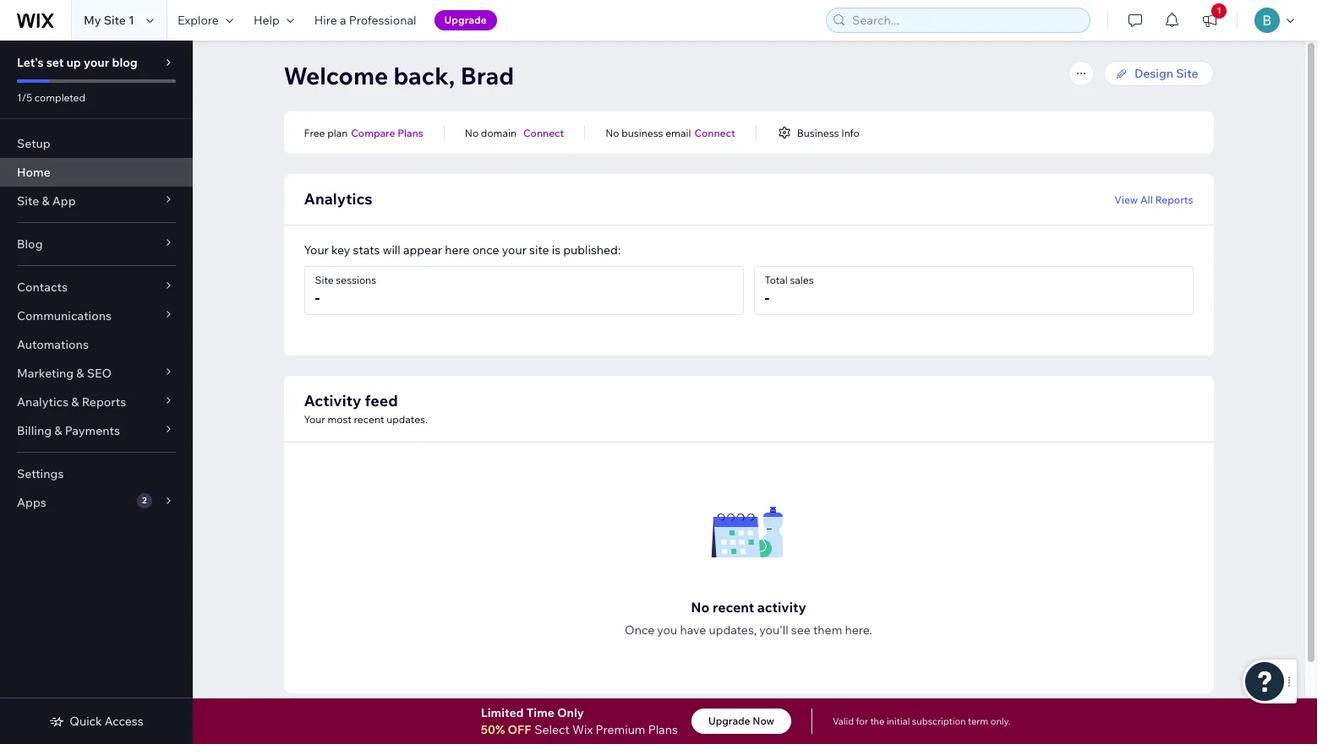 Task type: vqa. For each thing, say whether or not it's contained in the screenshot.
leftmost your
yes



Task type: locate. For each thing, give the bounding box(es) containing it.
reports right all
[[1155, 193, 1194, 206]]

0 horizontal spatial plans
[[398, 126, 423, 139]]

0 horizontal spatial -
[[315, 288, 320, 308]]

communications button
[[0, 302, 193, 331]]

1 vertical spatial your
[[502, 243, 527, 258]]

site left sessions
[[315, 274, 334, 287]]

1 vertical spatial analytics
[[17, 395, 69, 410]]

plans right compare
[[398, 126, 423, 139]]

recent up updates,
[[713, 600, 754, 616]]

view all reports
[[1115, 193, 1194, 206]]

1 vertical spatial recent
[[713, 600, 754, 616]]

0 vertical spatial upgrade
[[444, 14, 487, 26]]

them
[[813, 623, 842, 638]]

0 horizontal spatial reports
[[82, 395, 126, 410]]

connect right email
[[695, 126, 735, 139]]

your left "key"
[[304, 243, 329, 258]]

email
[[666, 126, 691, 139]]

feed
[[365, 391, 398, 411]]

1 connect from the left
[[523, 126, 564, 139]]

valid
[[833, 716, 854, 728]]

0 horizontal spatial connect
[[523, 126, 564, 139]]

explore
[[178, 13, 219, 28]]

analytics & reports
[[17, 395, 126, 410]]

design site link
[[1104, 61, 1214, 86]]

1 horizontal spatial connect
[[695, 126, 735, 139]]

upgrade now
[[708, 715, 775, 728]]

seo
[[87, 366, 112, 381]]

contacts
[[17, 280, 68, 295]]

- inside total sales -
[[765, 288, 770, 308]]

updates,
[[709, 623, 757, 638]]

connect right the domain
[[523, 126, 564, 139]]

reports down seo
[[82, 395, 126, 410]]

- for site sessions -
[[315, 288, 320, 308]]

1 horizontal spatial recent
[[713, 600, 754, 616]]

& for site
[[42, 194, 50, 209]]

hire
[[314, 13, 337, 28]]

1 horizontal spatial analytics
[[304, 189, 373, 209]]

1 vertical spatial upgrade
[[708, 715, 750, 728]]

key
[[331, 243, 350, 258]]

set
[[46, 55, 64, 70]]

0 vertical spatial plans
[[398, 126, 423, 139]]

1
[[1217, 5, 1221, 16], [129, 13, 134, 28]]

1 horizontal spatial upgrade
[[708, 715, 750, 728]]

1 horizontal spatial plans
[[648, 723, 678, 738]]

2 horizontal spatial no
[[691, 600, 710, 616]]

& right the billing
[[54, 424, 62, 439]]

connect link right email
[[695, 125, 735, 140]]

- for total sales -
[[765, 288, 770, 308]]

a
[[340, 13, 346, 28]]

0 vertical spatial your
[[304, 243, 329, 258]]

business
[[622, 126, 663, 139]]

stats
[[353, 243, 380, 258]]

no left the domain
[[465, 126, 479, 139]]

1 - from the left
[[315, 288, 320, 308]]

1 vertical spatial plans
[[648, 723, 678, 738]]

valid for the initial subscription term only.
[[833, 716, 1011, 728]]

& inside popup button
[[54, 424, 62, 439]]

recent down feed
[[354, 413, 384, 426]]

upgrade inside button
[[444, 14, 487, 26]]

0 horizontal spatial upgrade
[[444, 14, 487, 26]]

recent
[[354, 413, 384, 426], [713, 600, 754, 616]]

let's
[[17, 55, 44, 70]]

1 vertical spatial your
[[304, 413, 325, 426]]

welcome back, brad
[[284, 61, 514, 90]]

billing & payments button
[[0, 417, 193, 446]]

sales
[[790, 274, 814, 287]]

plans inside limited time only 50% off select wix premium plans
[[648, 723, 678, 738]]

upgrade button
[[434, 10, 497, 30]]

0 vertical spatial reports
[[1155, 193, 1194, 206]]

analytics for analytics
[[304, 189, 373, 209]]

analytics for analytics & reports
[[17, 395, 69, 410]]

0 vertical spatial your
[[84, 55, 109, 70]]

no
[[465, 126, 479, 139], [606, 126, 619, 139], [691, 600, 710, 616]]

& left seo
[[76, 366, 84, 381]]

plans
[[398, 126, 423, 139], [648, 723, 678, 738]]

automations
[[17, 337, 89, 353]]

my
[[84, 13, 101, 28]]

your right up
[[84, 55, 109, 70]]

total sales -
[[765, 274, 814, 308]]

domain
[[481, 126, 517, 139]]

2 connect link from the left
[[695, 125, 735, 140]]

0 horizontal spatial connect link
[[523, 125, 564, 140]]

analytics down marketing on the left
[[17, 395, 69, 410]]

wix
[[572, 723, 593, 738]]

your
[[304, 243, 329, 258], [304, 413, 325, 426]]

1 vertical spatial reports
[[82, 395, 126, 410]]

analytics up "key"
[[304, 189, 373, 209]]

no up have
[[691, 600, 710, 616]]

0 vertical spatial analytics
[[304, 189, 373, 209]]

sidebar element
[[0, 41, 193, 745]]

& inside popup button
[[76, 366, 84, 381]]

see
[[791, 623, 811, 638]]

your key stats will appear here once your site is published:
[[304, 243, 621, 258]]

analytics
[[304, 189, 373, 209], [17, 395, 69, 410]]

1 horizontal spatial no
[[606, 126, 619, 139]]

only
[[557, 706, 584, 721]]

1 connect link from the left
[[523, 125, 564, 140]]

2 your from the top
[[304, 413, 325, 426]]

1 horizontal spatial connect link
[[695, 125, 735, 140]]

- inside site sessions -
[[315, 288, 320, 308]]

connect link right the domain
[[523, 125, 564, 140]]

& left app
[[42, 194, 50, 209]]

1 horizontal spatial your
[[502, 243, 527, 258]]

& up billing & payments
[[71, 395, 79, 410]]

once
[[472, 243, 499, 258]]

you'll
[[760, 623, 789, 638]]

0 horizontal spatial recent
[[354, 413, 384, 426]]

blog button
[[0, 230, 193, 259]]

upgrade for upgrade
[[444, 14, 487, 26]]

0 horizontal spatial analytics
[[17, 395, 69, 410]]

your left most
[[304, 413, 325, 426]]

app
[[52, 194, 76, 209]]

-
[[315, 288, 320, 308], [765, 288, 770, 308]]

home
[[17, 165, 51, 180]]

connect
[[523, 126, 564, 139], [695, 126, 735, 139]]

no left business
[[606, 126, 619, 139]]

appear
[[403, 243, 442, 258]]

no for business
[[606, 126, 619, 139]]

reports inside dropdown button
[[82, 395, 126, 410]]

upgrade up brad
[[444, 14, 487, 26]]

now
[[753, 715, 775, 728]]

site down home
[[17, 194, 39, 209]]

1 horizontal spatial 1
[[1217, 5, 1221, 16]]

time
[[527, 706, 555, 721]]

connect link for no business email connect
[[695, 125, 735, 140]]

no inside no recent activity once you have updates, you'll see them here.
[[691, 600, 710, 616]]

once
[[625, 623, 655, 638]]

0 horizontal spatial no
[[465, 126, 479, 139]]

completed
[[35, 91, 85, 104]]

upgrade left now
[[708, 715, 750, 728]]

activity
[[304, 391, 361, 411]]

plans right the premium
[[648, 723, 678, 738]]

upgrade
[[444, 14, 487, 26], [708, 715, 750, 728]]

1 horizontal spatial reports
[[1155, 193, 1194, 206]]

no for domain
[[465, 126, 479, 139]]

analytics inside dropdown button
[[17, 395, 69, 410]]

your left 'site'
[[502, 243, 527, 258]]

2 - from the left
[[765, 288, 770, 308]]

0 horizontal spatial your
[[84, 55, 109, 70]]

1/5 completed
[[17, 91, 85, 104]]

free
[[304, 126, 325, 139]]

0 vertical spatial recent
[[354, 413, 384, 426]]

settings
[[17, 467, 64, 482]]

reports inside button
[[1155, 193, 1194, 206]]

upgrade inside 'button'
[[708, 715, 750, 728]]

no business email connect
[[606, 126, 735, 139]]

no domain connect
[[465, 126, 564, 139]]

sessions
[[336, 274, 376, 287]]

1 horizontal spatial -
[[765, 288, 770, 308]]

reports
[[1155, 193, 1194, 206], [82, 395, 126, 410]]

your
[[84, 55, 109, 70], [502, 243, 527, 258]]

site inside site sessions -
[[315, 274, 334, 287]]



Task type: describe. For each thing, give the bounding box(es) containing it.
here
[[445, 243, 470, 258]]

reports for analytics & reports
[[82, 395, 126, 410]]

term
[[968, 716, 989, 728]]

site & app
[[17, 194, 76, 209]]

marketing
[[17, 366, 74, 381]]

let's set up your blog
[[17, 55, 138, 70]]

0 horizontal spatial 1
[[129, 13, 134, 28]]

published:
[[563, 243, 621, 258]]

design
[[1135, 66, 1174, 81]]

business
[[797, 126, 839, 139]]

professional
[[349, 13, 416, 28]]

view all reports button
[[1115, 192, 1194, 207]]

marketing & seo
[[17, 366, 112, 381]]

subscription
[[912, 716, 966, 728]]

limited
[[481, 706, 524, 721]]

contacts button
[[0, 273, 193, 302]]

billing
[[17, 424, 52, 439]]

1 button
[[1191, 0, 1229, 41]]

here.
[[845, 623, 873, 638]]

blog
[[17, 237, 43, 252]]

billing & payments
[[17, 424, 120, 439]]

connect link for no domain connect
[[523, 125, 564, 140]]

access
[[105, 715, 143, 730]]

2 connect from the left
[[695, 126, 735, 139]]

recent inside no recent activity once you have updates, you'll see them here.
[[713, 600, 754, 616]]

apps
[[17, 496, 46, 511]]

1 your from the top
[[304, 243, 329, 258]]

Search... field
[[847, 8, 1085, 32]]

hire a professional
[[314, 13, 416, 28]]

1 inside button
[[1217, 5, 1221, 16]]

plan
[[327, 126, 348, 139]]

payments
[[65, 424, 120, 439]]

recent inside activity feed your most recent updates.
[[354, 413, 384, 426]]

quick access
[[70, 715, 143, 730]]

blog
[[112, 55, 138, 70]]

marketing & seo button
[[0, 359, 193, 388]]

updates.
[[387, 413, 428, 426]]

help
[[254, 13, 280, 28]]

2
[[142, 496, 147, 506]]

hire a professional link
[[304, 0, 427, 41]]

off
[[508, 723, 531, 738]]

the
[[870, 716, 885, 728]]

automations link
[[0, 331, 193, 359]]

select
[[535, 723, 570, 738]]

have
[[680, 623, 706, 638]]

quick access button
[[49, 715, 143, 730]]

compare plans link
[[351, 125, 423, 140]]

free plan compare plans
[[304, 126, 423, 139]]

you
[[657, 623, 678, 638]]

brad
[[461, 61, 514, 90]]

design site
[[1135, 66, 1199, 81]]

premium
[[596, 723, 646, 738]]

your inside activity feed your most recent updates.
[[304, 413, 325, 426]]

site
[[529, 243, 549, 258]]

site & app button
[[0, 187, 193, 216]]

site right design
[[1176, 66, 1199, 81]]

activity
[[757, 600, 806, 616]]

50%
[[481, 723, 505, 738]]

total
[[765, 274, 788, 287]]

compare
[[351, 126, 395, 139]]

no recent activity once you have updates, you'll see them here.
[[625, 600, 873, 638]]

all
[[1141, 193, 1153, 206]]

no for recent
[[691, 600, 710, 616]]

reports for view all reports
[[1155, 193, 1194, 206]]

1/5
[[17, 91, 32, 104]]

back,
[[394, 61, 455, 90]]

only.
[[991, 716, 1011, 728]]

settings link
[[0, 460, 193, 489]]

limited time only 50% off select wix premium plans
[[481, 706, 678, 738]]

& for billing
[[54, 424, 62, 439]]

info
[[841, 126, 860, 139]]

upgrade for upgrade now
[[708, 715, 750, 728]]

home link
[[0, 158, 193, 187]]

site inside dropdown button
[[17, 194, 39, 209]]

activity feed your most recent updates.
[[304, 391, 428, 426]]

welcome
[[284, 61, 388, 90]]

communications
[[17, 309, 112, 324]]

quick
[[70, 715, 102, 730]]

site right my
[[104, 13, 126, 28]]

for
[[856, 716, 868, 728]]

upgrade now button
[[692, 709, 791, 735]]

your inside sidebar element
[[84, 55, 109, 70]]

& for analytics
[[71, 395, 79, 410]]

site sessions -
[[315, 274, 376, 308]]

& for marketing
[[76, 366, 84, 381]]

up
[[66, 55, 81, 70]]



